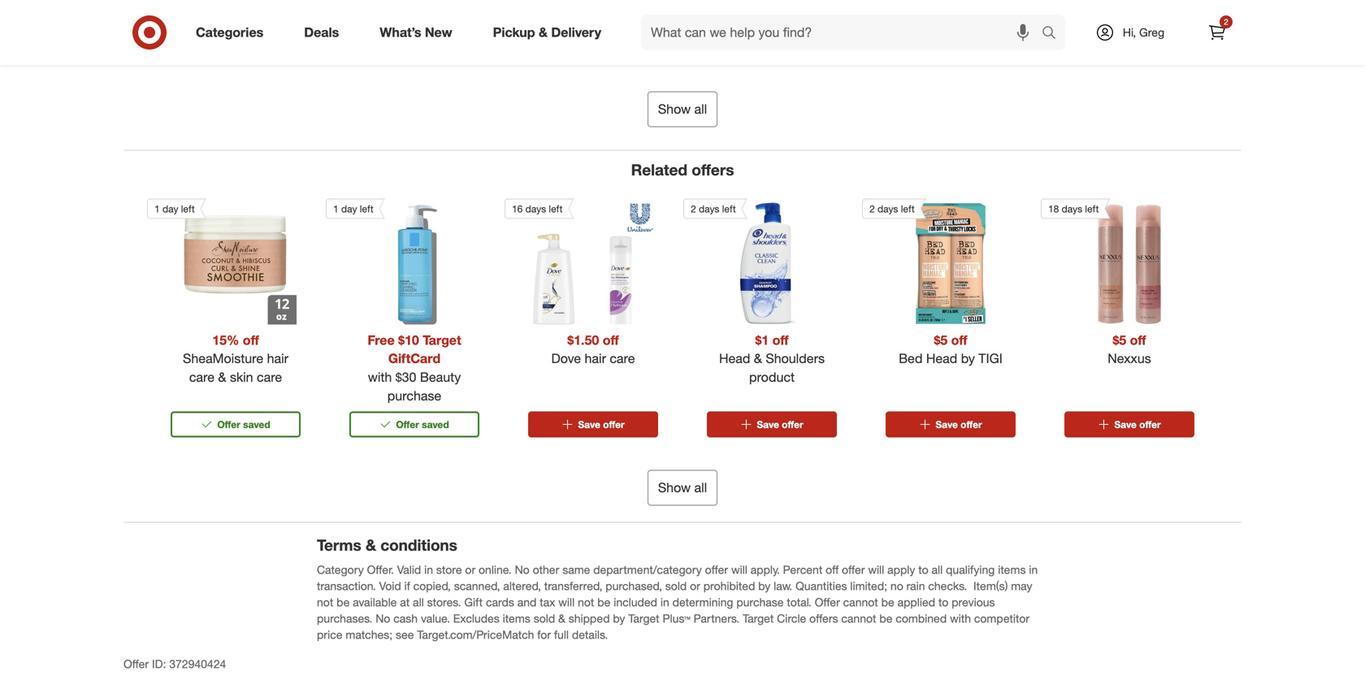 Task type: describe. For each thing, give the bounding box(es) containing it.
offer id: 372940424
[[124, 657, 226, 671]]

hair
[[230, 34, 253, 50]]

& up full
[[558, 611, 565, 626]]

$1.50 off dove hair care
[[551, 332, 635, 367]]

with inside the free $10 target giftcard with $30 beauty purchase
[[368, 369, 392, 385]]

- inside eco style professional olive styling gel - 16 fl oz
[[809, 34, 814, 50]]

$5 for bed
[[934, 332, 948, 348]]

pickup
[[493, 24, 535, 40]]

0 vertical spatial cannot
[[843, 595, 878, 609]]

15%
[[212, 332, 239, 348]]

all inside button
[[694, 480, 707, 496]]

strengthening inside mielle organics rosemary mint strengthening shampoo - 12 fl oz
[[1082, 34, 1163, 50]]

save offer for care
[[578, 419, 625, 431]]

cart for second add to cart button from the left
[[972, 43, 991, 55]]

mielle organics rosemary mint scalp & strengthening hair oil  - 2 fl oz
[[144, 0, 281, 69]]

left for free $10 target giftcard with $30 beauty purchase
[[360, 203, 374, 215]]

save offer for by
[[936, 419, 982, 431]]

15% off sheamoisture hair care & skin care
[[183, 332, 288, 385]]

pickup & delivery link
[[479, 15, 622, 50]]

see
[[396, 628, 414, 642]]

1 vertical spatial items
[[503, 611, 530, 626]]

competitor
[[974, 611, 1030, 626]]

apply.
[[751, 563, 780, 577]]

2 inside 'link'
[[1224, 17, 1229, 27]]

& inside 15% off sheamoisture hair care & skin care
[[218, 369, 226, 385]]

$30
[[396, 369, 416, 385]]

included
[[614, 595, 657, 609]]

style professional
[[720, 16, 834, 31]]

days for $5 off bed head by tigi
[[878, 203, 898, 215]]

matches;
[[346, 628, 393, 642]]

372940424
[[169, 657, 226, 671]]

id:
[[152, 657, 166, 671]]

0 horizontal spatial will
[[559, 595, 575, 609]]

save for hair
[[578, 419, 600, 431]]

saved for care
[[243, 419, 270, 431]]

2 inside mielle organics rosemary mint scalp & strengthening hair oil  - 2 fl oz
[[195, 53, 203, 69]]

1 horizontal spatial will
[[731, 563, 748, 577]]

day for 15% off sheamoisture hair care & skin care
[[163, 203, 178, 215]]

add to cart for second add to cart button from the right
[[750, 43, 803, 55]]

$5 off bed head by tigi
[[899, 332, 1003, 367]]

days for $5 off nexxus
[[1062, 203, 1083, 215]]

hair for sheamoisture
[[267, 351, 288, 367]]

cash
[[393, 611, 418, 626]]

what's
[[380, 24, 421, 40]]

value.
[[421, 611, 450, 626]]

show for show all link
[[658, 101, 691, 117]]

What can we help you find? suggestions appear below search field
[[641, 15, 1046, 50]]

left for $1 off head & shoulders product
[[722, 203, 736, 215]]

offer saved for purchase
[[396, 419, 449, 431]]

offer left id:
[[124, 657, 149, 671]]

prohibited
[[704, 579, 755, 593]]

offer saved for care
[[217, 419, 270, 431]]

applied
[[898, 595, 935, 609]]

department/category
[[593, 563, 702, 577]]

oz inside mielle organics rosemary mint strengthening shampoo - 12 fl oz
[[1164, 53, 1178, 69]]

18
[[1048, 203, 1059, 215]]

left for $5 off bed head by tigi
[[901, 203, 915, 215]]

show all for the show all button
[[658, 480, 707, 496]]

1 day left for free $10 target giftcard with $30 beauty purchase
[[333, 203, 374, 215]]

save for head
[[936, 419, 958, 431]]

2 horizontal spatial in
[[1029, 563, 1038, 577]]

checks.
[[928, 579, 967, 593]]

2 days left for $5 off bed head by tigi
[[870, 203, 915, 215]]

2 horizontal spatial will
[[868, 563, 884, 577]]

at
[[400, 595, 410, 609]]

skin
[[230, 369, 253, 385]]

offers inside terms & conditions category offer. valid in store or online. no other same department/category offer will apply. percent off offer will apply to all qualifying items in transaction. void if copied, scanned, altered, transferred, purchased, sold or prohibited by law. quantities limited; no rain checks.  item(s) may not be available at all stores. gift cards and tax will not be included in determining purchase total. offer cannot be applied to previous purchases. no cash value. excludes items sold & shipped by target plus™ partners. target circle offers cannot be combined with competitor price matches; see target.com/pricematch for full details.
[[809, 611, 838, 626]]

plus™
[[663, 611, 691, 626]]

rosemary for -
[[1108, 16, 1168, 31]]

$1
[[755, 332, 769, 348]]

scanned,
[[454, 579, 500, 593]]

apply
[[888, 563, 915, 577]]

mint for scalp
[[207, 16, 233, 31]]

cards
[[486, 595, 514, 609]]

$10
[[398, 332, 419, 348]]

& inside mielle organics rosemary mint scalp & strengthening hair oil  - 2 fl oz
[[273, 16, 281, 31]]

offer.
[[367, 563, 394, 577]]

deals
[[304, 24, 339, 40]]

deals link
[[290, 15, 359, 50]]

delivery
[[551, 24, 601, 40]]

beauty
[[420, 369, 461, 385]]

related
[[631, 161, 688, 179]]

saved for purchase
[[422, 419, 449, 431]]

price
[[317, 628, 343, 642]]

olive
[[710, 34, 739, 50]]

offer up limited;
[[842, 563, 865, 577]]

hi,
[[1123, 25, 1136, 39]]

$1.50
[[567, 332, 599, 348]]

scalp
[[236, 16, 269, 31]]

save offer for shoulders
[[757, 419, 803, 431]]

$1 off head & shoulders product
[[719, 332, 825, 385]]

tax
[[540, 595, 555, 609]]

left for $1.50 off dove hair care
[[549, 203, 563, 215]]

mielle for mielle organics rosemary mint strengthening shampoo - 12 fl oz
[[1108, 0, 1142, 13]]

for
[[537, 628, 551, 642]]

1 vertical spatial cannot
[[841, 611, 876, 626]]

offer up prohibited at the bottom right of the page
[[705, 563, 728, 577]]

greg
[[1139, 25, 1165, 39]]

days for $1 off head & shoulders product
[[699, 203, 720, 215]]

off for head
[[772, 332, 789, 348]]

shampoo
[[1167, 34, 1224, 50]]

& inside $1 off head & shoulders product
[[754, 351, 762, 367]]

combined
[[896, 611, 947, 626]]

conditions
[[381, 536, 457, 555]]

categories link
[[182, 15, 284, 50]]

left for 15% off sheamoisture hair care & skin care
[[181, 203, 195, 215]]

& right pickup
[[539, 24, 548, 40]]

4 save from the left
[[1114, 419, 1137, 431]]

mielle organics rosemary mint strengthening shampoo - 12 fl oz link
[[1063, 0, 1242, 69]]

dove
[[551, 351, 581, 367]]

shipped
[[569, 611, 610, 626]]

add to cart for second add to cart button from the left
[[938, 43, 991, 55]]

transaction.
[[317, 579, 376, 593]]

rain
[[907, 579, 925, 593]]

copied,
[[413, 579, 451, 593]]

1 horizontal spatial care
[[257, 369, 282, 385]]

terms & conditions category offer. valid in store or online. no other same department/category offer will apply. percent off offer will apply to all qualifying items in transaction. void if copied, scanned, altered, transferred, purchased, sold or prohibited by law. quantities limited; no rain checks.  item(s) may not be available at all stores. gift cards and tax will not be included in determining purchase total. offer cannot be applied to previous purchases. no cash value. excludes items sold & shipped by target plus™ partners. target circle offers cannot be combined with competitor price matches; see target.com/pricematch for full details.
[[317, 536, 1041, 642]]

circle
[[777, 611, 806, 626]]

target inside the free $10 target giftcard with $30 beauty purchase
[[423, 332, 461, 348]]

shoulders
[[766, 351, 825, 367]]

other
[[533, 563, 559, 577]]

giftcard
[[388, 351, 441, 367]]

new
[[425, 24, 452, 40]]

excludes
[[453, 611, 500, 626]]

12
[[1136, 53, 1150, 69]]

offer for bed head by tigi
[[961, 419, 982, 431]]

if
[[404, 579, 410, 593]]

eco style professional olive styling gel - 16 fl oz link
[[687, 0, 866, 69]]

head inside $1 off head & shoulders product
[[719, 351, 750, 367]]

target.com/pricematch
[[417, 628, 534, 642]]

limited;
[[850, 579, 887, 593]]

save offer button for head
[[886, 412, 1016, 438]]

show all link
[[648, 91, 718, 127]]

0 horizontal spatial no
[[376, 611, 390, 626]]

oz inside eco style professional olive styling gel - 16 fl oz
[[770, 53, 783, 69]]

fl inside mielle organics rosemary mint strengthening shampoo - 12 fl oz
[[1154, 53, 1161, 69]]

2 add from the left
[[938, 43, 957, 55]]

online.
[[479, 563, 512, 577]]

what's new link
[[366, 15, 473, 50]]

fl inside mielle organics rosemary mint scalp & strengthening hair oil  - 2 fl oz
[[206, 53, 213, 69]]

transferred,
[[544, 579, 602, 593]]



Task type: vqa. For each thing, say whether or not it's contained in the screenshot.


Task type: locate. For each thing, give the bounding box(es) containing it.
care right skin
[[257, 369, 282, 385]]

will up prohibited at the bottom right of the page
[[731, 563, 748, 577]]

offers right related
[[692, 161, 734, 179]]

target
[[423, 332, 461, 348], [628, 611, 660, 626], [743, 611, 774, 626]]

0 horizontal spatial oz
[[216, 53, 230, 69]]

mielle organics rosemary mint strengthening shampoo - 12 fl oz
[[1082, 0, 1224, 69]]

law.
[[774, 579, 792, 593]]

4 days from the left
[[1062, 203, 1083, 215]]

offer saved down $30
[[396, 419, 449, 431]]

related offers
[[631, 161, 734, 179]]

1 vertical spatial sold
[[534, 611, 555, 626]]

purchase down law.
[[736, 595, 784, 609]]

2 show all from the top
[[658, 480, 707, 496]]

cart down style professional
[[784, 43, 803, 55]]

1 horizontal spatial organics
[[1145, 0, 1198, 13]]

sold up 'for'
[[534, 611, 555, 626]]

1 1 day left from the left
[[154, 203, 195, 215]]

oil
[[257, 34, 272, 50]]

1 mint from the left
[[207, 16, 233, 31]]

offer down nexxus
[[1139, 419, 1161, 431]]

2 save from the left
[[757, 419, 779, 431]]

2 horizontal spatial target
[[743, 611, 774, 626]]

1 horizontal spatial $5
[[1113, 332, 1126, 348]]

off for nexxus
[[1130, 332, 1146, 348]]

0 vertical spatial by
[[961, 351, 975, 367]]

0 horizontal spatial saved
[[243, 419, 270, 431]]

1 add to cart button from the left
[[743, 36, 810, 62]]

purchase inside the free $10 target giftcard with $30 beauty purchase
[[387, 388, 441, 404]]

1 horizontal spatial offer saved
[[396, 419, 449, 431]]

1 1 from the left
[[154, 203, 160, 215]]

save offer
[[578, 419, 625, 431], [757, 419, 803, 431], [936, 419, 982, 431], [1114, 419, 1161, 431]]

offer saved
[[217, 419, 270, 431], [396, 419, 449, 431]]

off inside 15% off sheamoisture hair care & skin care
[[243, 332, 259, 348]]

in up 'plus™'
[[661, 595, 669, 609]]

save offer down product
[[757, 419, 803, 431]]

purchase
[[387, 388, 441, 404], [736, 595, 784, 609]]

off for dove
[[603, 332, 619, 348]]

0 horizontal spatial head
[[719, 351, 750, 367]]

1 horizontal spatial add to cart button
[[931, 36, 998, 62]]

offer down $1.50 off dove hair care
[[603, 419, 625, 431]]

will
[[731, 563, 748, 577], [868, 563, 884, 577], [559, 595, 575, 609]]

mint up hair
[[207, 16, 233, 31]]

1 saved from the left
[[243, 419, 270, 431]]

6 left from the left
[[1085, 203, 1099, 215]]

1 day left for 15% off sheamoisture hair care & skin care
[[154, 203, 195, 215]]

0 horizontal spatial target
[[423, 332, 461, 348]]

0 vertical spatial with
[[368, 369, 392, 385]]

1 save from the left
[[578, 419, 600, 431]]

2 vertical spatial by
[[613, 611, 625, 626]]

0 horizontal spatial organics
[[205, 0, 258, 13]]

organics inside mielle organics rosemary mint scalp & strengthening hair oil  - 2 fl oz
[[205, 0, 258, 13]]

2 oz from the left
[[770, 53, 783, 69]]

cannot
[[843, 595, 878, 609], [841, 611, 876, 626]]

0 vertical spatial sold
[[665, 579, 687, 593]]

2 hair from the left
[[585, 351, 606, 367]]

0 vertical spatial show all
[[658, 101, 707, 117]]

offer for dove hair care
[[603, 419, 625, 431]]

2 mielle from the left
[[1108, 0, 1142, 13]]

& up offer.
[[366, 536, 376, 555]]

left for $5 off nexxus
[[1085, 203, 1099, 215]]

4 save offer from the left
[[1114, 419, 1161, 431]]

cart left search button
[[972, 43, 991, 55]]

and
[[517, 595, 537, 609]]

0 horizontal spatial sold
[[534, 611, 555, 626]]

0 vertical spatial 16
[[818, 34, 832, 50]]

0 vertical spatial items
[[998, 563, 1026, 577]]

0 horizontal spatial offer saved button
[[171, 412, 301, 438]]

off inside $1 off head & shoulders product
[[772, 332, 789, 348]]

$5 for nexxus
[[1113, 332, 1126, 348]]

fl inside eco style professional olive styling gel - 16 fl oz
[[836, 34, 843, 50]]

1 horizontal spatial in
[[661, 595, 669, 609]]

1 horizontal spatial oz
[[770, 53, 783, 69]]

same
[[562, 563, 590, 577]]

target left circle on the bottom
[[743, 611, 774, 626]]

offer down product
[[782, 419, 803, 431]]

2 save offer from the left
[[757, 419, 803, 431]]

2 days left for $1 off head & shoulders product
[[691, 203, 736, 215]]

strengthening left hair
[[144, 34, 226, 50]]

gel
[[786, 34, 806, 50]]

offer saved button
[[171, 412, 301, 438], [349, 412, 479, 438]]

1 horizontal spatial mielle
[[1108, 0, 1142, 13]]

gift
[[464, 595, 483, 609]]

2 save offer button from the left
[[707, 412, 837, 438]]

1 vertical spatial with
[[950, 611, 971, 626]]

categories
[[196, 24, 263, 40]]

off for bed
[[951, 332, 967, 348]]

$5 inside $5 off bed head by tigi
[[934, 332, 948, 348]]

will up limited;
[[868, 563, 884, 577]]

1 vertical spatial show
[[658, 480, 691, 496]]

2 $5 from the left
[[1113, 332, 1126, 348]]

offer down the tigi
[[961, 419, 982, 431]]

not
[[317, 595, 333, 609], [578, 595, 594, 609]]

1 not from the left
[[317, 595, 333, 609]]

with inside terms & conditions category offer. valid in store or online. no other same department/category offer will apply. percent off offer will apply to all qualifying items in transaction. void if copied, scanned, altered, transferred, purchased, sold or prohibited by law. quantities limited; no rain checks.  item(s) may not be available at all stores. gift cards and tax will not be included in determining purchase total. offer cannot be applied to previous purchases. no cash value. excludes items sold & shipped by target plus™ partners. target circle offers cannot be combined with competitor price matches; see target.com/pricematch for full details.
[[950, 611, 971, 626]]

2 1 from the left
[[333, 203, 339, 215]]

1 horizontal spatial items
[[998, 563, 1026, 577]]

0 horizontal spatial 1
[[154, 203, 160, 215]]

save for &
[[757, 419, 779, 431]]

1 show from the top
[[658, 101, 691, 117]]

hair right "sheamoisture"
[[267, 351, 288, 367]]

search button
[[1034, 15, 1074, 54]]

1 horizontal spatial cart
[[972, 43, 991, 55]]

by
[[961, 351, 975, 367], [758, 579, 771, 593], [613, 611, 625, 626]]

not up shipped
[[578, 595, 594, 609]]

& down "sheamoisture"
[[218, 369, 226, 385]]

1 vertical spatial 16
[[512, 203, 523, 215]]

purchase inside terms & conditions category offer. valid in store or online. no other same department/category offer will apply. percent off offer will apply to all qualifying items in transaction. void if copied, scanned, altered, transferred, purchased, sold or prohibited by law. quantities limited; no rain checks.  item(s) may not be available at all stores. gift cards and tax will not be included in determining purchase total. offer cannot be applied to previous purchases. no cash value. excludes items sold & shipped by target plus™ partners. target circle offers cannot be combined with competitor price matches; see target.com/pricematch for full details.
[[736, 595, 784, 609]]

1 horizontal spatial sold
[[665, 579, 687, 593]]

off inside $1.50 off dove hair care
[[603, 332, 619, 348]]

1 for free $10 target giftcard with $30 beauty purchase
[[333, 203, 339, 215]]

1 add from the left
[[750, 43, 769, 55]]

to
[[772, 43, 781, 55], [960, 43, 969, 55], [918, 563, 929, 577], [939, 595, 949, 609]]

mielle for mielle organics rosemary mint scalp & strengthening hair oil  - 2 fl oz
[[168, 0, 202, 13]]

1 horizontal spatial -
[[809, 34, 814, 50]]

1 $5 from the left
[[934, 332, 948, 348]]

- inside mielle organics rosemary mint scalp & strengthening hair oil  - 2 fl oz
[[276, 34, 281, 50]]

save down product
[[757, 419, 779, 431]]

1 vertical spatial no
[[376, 611, 390, 626]]

purchases.
[[317, 611, 372, 626]]

void
[[379, 579, 401, 593]]

1 horizontal spatial add
[[938, 43, 957, 55]]

saved down beauty
[[422, 419, 449, 431]]

16
[[818, 34, 832, 50], [512, 203, 523, 215]]

altered,
[[503, 579, 541, 593]]

1 horizontal spatial not
[[578, 595, 594, 609]]

0 horizontal spatial 1 day left
[[154, 203, 195, 215]]

1 vertical spatial or
[[690, 579, 700, 593]]

save offer button down product
[[707, 412, 837, 438]]

16 days left
[[512, 203, 563, 215]]

off inside $5 off bed head by tigi
[[951, 332, 967, 348]]

with down previous
[[950, 611, 971, 626]]

4 left from the left
[[722, 203, 736, 215]]

by inside $5 off bed head by tigi
[[961, 351, 975, 367]]

1 add to cart from the left
[[750, 43, 803, 55]]

fl
[[836, 34, 843, 50], [206, 53, 213, 69], [1154, 53, 1161, 69]]

items down and in the left bottom of the page
[[503, 611, 530, 626]]

offer saved button down skin
[[171, 412, 301, 438]]

cart
[[784, 43, 803, 55], [972, 43, 991, 55]]

2 not from the left
[[578, 595, 594, 609]]

1 horizontal spatial no
[[515, 563, 530, 577]]

0 horizontal spatial fl
[[206, 53, 213, 69]]

&
[[273, 16, 281, 31], [539, 24, 548, 40], [754, 351, 762, 367], [218, 369, 226, 385], [366, 536, 376, 555], [558, 611, 565, 626]]

save offer button for &
[[707, 412, 837, 438]]

fl right 12
[[1154, 53, 1161, 69]]

day for free $10 target giftcard with $30 beauty purchase
[[341, 203, 357, 215]]

valid
[[397, 563, 421, 577]]

mielle up hi,
[[1108, 0, 1142, 13]]

1 mielle from the left
[[168, 0, 202, 13]]

mint inside mielle organics rosemary mint scalp & strengthening hair oil  - 2 fl oz
[[207, 16, 233, 31]]

1 horizontal spatial hair
[[585, 351, 606, 367]]

no
[[891, 579, 903, 593]]

days for $1.50 off dove hair care
[[526, 203, 546, 215]]

1 head from the left
[[719, 351, 750, 367]]

offer saved button down $30
[[349, 412, 479, 438]]

1 offer saved from the left
[[217, 419, 270, 431]]

1 horizontal spatial add to cart
[[938, 43, 991, 55]]

0 horizontal spatial add to cart
[[750, 43, 803, 55]]

1 for 15% off sheamoisture hair care & skin care
[[154, 203, 160, 215]]

purchased,
[[606, 579, 662, 593]]

category
[[317, 563, 364, 577]]

save
[[578, 419, 600, 431], [757, 419, 779, 431], [936, 419, 958, 431], [1114, 419, 1137, 431]]

oz inside mielle organics rosemary mint scalp & strengthening hair oil  - 2 fl oz
[[216, 53, 230, 69]]

offer saved button for purchase
[[349, 412, 479, 438]]

sold
[[665, 579, 687, 593], [534, 611, 555, 626]]

day
[[163, 203, 178, 215], [341, 203, 357, 215]]

add to cart
[[750, 43, 803, 55], [938, 43, 991, 55]]

4 save offer button from the left
[[1065, 412, 1195, 438]]

show all button
[[648, 470, 718, 506]]

sheamoisture
[[183, 351, 263, 367]]

add
[[750, 43, 769, 55], [938, 43, 957, 55]]

2 1 day left from the left
[[333, 203, 374, 215]]

1 horizontal spatial fl
[[836, 34, 843, 50]]

1 left from the left
[[181, 203, 195, 215]]

offer for nexxus
[[1139, 419, 1161, 431]]

save offer down "dove"
[[578, 419, 625, 431]]

1 show all from the top
[[658, 101, 707, 117]]

offer saved down skin
[[217, 419, 270, 431]]

3 left from the left
[[549, 203, 563, 215]]

2 horizontal spatial fl
[[1154, 53, 1161, 69]]

qualifying
[[946, 563, 995, 577]]

quantities
[[796, 579, 847, 593]]

no down available
[[376, 611, 390, 626]]

may
[[1011, 579, 1033, 593]]

pickup & delivery
[[493, 24, 601, 40]]

3 oz from the left
[[1164, 53, 1178, 69]]

off for sheamoisture
[[243, 332, 259, 348]]

strengthening up 12
[[1082, 34, 1163, 50]]

with
[[368, 369, 392, 385], [950, 611, 971, 626]]

saved down skin
[[243, 419, 270, 431]]

mielle inside mielle organics rosemary mint strengthening shampoo - 12 fl oz
[[1108, 0, 1142, 13]]

hair for dove
[[585, 351, 606, 367]]

0 horizontal spatial add to cart button
[[743, 36, 810, 62]]

0 horizontal spatial offers
[[692, 161, 734, 179]]

off inside terms & conditions category offer. valid in store or online. no other same department/category offer will apply. percent off offer will apply to all qualifying items in transaction. void if copied, scanned, altered, transferred, purchased, sold or prohibited by law. quantities limited; no rain checks.  item(s) may not be available at all stores. gift cards and tax will not be included in determining purchase total. offer cannot be applied to previous purchases. no cash value. excludes items sold & shipped by target plus™ partners. target circle offers cannot be combined with competitor price matches; see target.com/pricematch for full details.
[[826, 563, 839, 577]]

1 rosemary from the left
[[144, 16, 204, 31]]

sold up "determining"
[[665, 579, 687, 593]]

1 days from the left
[[526, 203, 546, 215]]

2 strengthening from the left
[[1082, 34, 1163, 50]]

0 horizontal spatial mielle
[[168, 0, 202, 13]]

1 save offer from the left
[[578, 419, 625, 431]]

2 add to cart button from the left
[[931, 36, 998, 62]]

0 horizontal spatial not
[[317, 595, 333, 609]]

2
[[1224, 17, 1229, 27], [195, 53, 203, 69], [691, 203, 696, 215], [870, 203, 875, 215]]

care right "dove"
[[610, 351, 635, 367]]

1 vertical spatial purchase
[[736, 595, 784, 609]]

- right the oil
[[276, 34, 281, 50]]

1 horizontal spatial target
[[628, 611, 660, 626]]

show all
[[658, 101, 707, 117], [658, 480, 707, 496]]

organics for scalp
[[205, 0, 258, 13]]

2 organics from the left
[[1145, 0, 1198, 13]]

1
[[154, 203, 160, 215], [333, 203, 339, 215]]

save down "dove"
[[578, 419, 600, 431]]

0 vertical spatial offers
[[692, 161, 734, 179]]

purchase down $30
[[387, 388, 441, 404]]

0 horizontal spatial offer saved
[[217, 419, 270, 431]]

or up scanned,
[[465, 563, 475, 577]]

not up purchases.
[[317, 595, 333, 609]]

- inside mielle organics rosemary mint strengthening shampoo - 12 fl oz
[[1127, 53, 1132, 69]]

1 horizontal spatial day
[[341, 203, 357, 215]]

& down $1
[[754, 351, 762, 367]]

5 left from the left
[[901, 203, 915, 215]]

show inside button
[[658, 480, 691, 496]]

care for $1.50 off dove hair care
[[610, 351, 635, 367]]

3 save from the left
[[936, 419, 958, 431]]

0 vertical spatial show
[[658, 101, 691, 117]]

2 cart from the left
[[972, 43, 991, 55]]

care
[[610, 351, 635, 367], [189, 369, 215, 385], [257, 369, 282, 385]]

rosemary inside mielle organics rosemary mint scalp & strengthening hair oil  - 2 fl oz
[[144, 16, 204, 31]]

offer saved button for care
[[171, 412, 301, 438]]

nexxus
[[1108, 351, 1151, 367]]

item(s)
[[974, 579, 1008, 593]]

3 save offer from the left
[[936, 419, 982, 431]]

save offer down nexxus
[[1114, 419, 1161, 431]]

head up product
[[719, 351, 750, 367]]

details.
[[572, 628, 608, 642]]

show for the show all button
[[658, 480, 691, 496]]

in up copied,
[[424, 563, 433, 577]]

0 horizontal spatial add
[[750, 43, 769, 55]]

2 horizontal spatial oz
[[1164, 53, 1178, 69]]

save down nexxus
[[1114, 419, 1137, 431]]

offers down total.
[[809, 611, 838, 626]]

2 day from the left
[[341, 203, 357, 215]]

be
[[337, 595, 350, 609], [597, 595, 611, 609], [881, 595, 894, 609], [880, 611, 893, 626]]

0 vertical spatial no
[[515, 563, 530, 577]]

1 horizontal spatial 1 day left
[[333, 203, 374, 215]]

0 vertical spatial or
[[465, 563, 475, 577]]

1 horizontal spatial purchase
[[736, 595, 784, 609]]

- left 12
[[1127, 53, 1132, 69]]

0 horizontal spatial hair
[[267, 351, 288, 367]]

2 head from the left
[[926, 351, 957, 367]]

0 horizontal spatial or
[[465, 563, 475, 577]]

hair inside $1.50 off dove hair care
[[585, 351, 606, 367]]

1 hair from the left
[[267, 351, 288, 367]]

hi, greg
[[1123, 25, 1165, 39]]

rosemary inside mielle organics rosemary mint strengthening shampoo - 12 fl oz
[[1108, 16, 1168, 31]]

1 offer saved button from the left
[[171, 412, 301, 438]]

free $10 target giftcard with $30 beauty purchase
[[368, 332, 461, 404]]

1 vertical spatial by
[[758, 579, 771, 593]]

1 strengthening from the left
[[144, 34, 226, 50]]

organics up the greg
[[1145, 0, 1198, 13]]

determining
[[673, 595, 733, 609]]

18 days left
[[1048, 203, 1099, 215]]

1 save offer button from the left
[[528, 412, 658, 438]]

by down included
[[613, 611, 625, 626]]

strengthening inside mielle organics rosemary mint scalp & strengthening hair oil  - 2 fl oz
[[144, 34, 226, 50]]

save offer button for hair
[[528, 412, 658, 438]]

0 horizontal spatial 16
[[512, 203, 523, 215]]

0 horizontal spatial rosemary
[[144, 16, 204, 31]]

hair down "$1.50"
[[585, 351, 606, 367]]

2 horizontal spatial care
[[610, 351, 635, 367]]

1 horizontal spatial 1
[[333, 203, 339, 215]]

1 horizontal spatial strengthening
[[1082, 34, 1163, 50]]

0 horizontal spatial strengthening
[[144, 34, 226, 50]]

2 saved from the left
[[422, 419, 449, 431]]

0 vertical spatial purchase
[[387, 388, 441, 404]]

what's new
[[380, 24, 452, 40]]

0 horizontal spatial with
[[368, 369, 392, 385]]

1 horizontal spatial 16
[[818, 34, 832, 50]]

0 horizontal spatial -
[[276, 34, 281, 50]]

mint inside mielle organics rosemary mint strengthening shampoo - 12 fl oz
[[1171, 16, 1197, 31]]

care inside $1.50 off dove hair care
[[610, 351, 635, 367]]

will down transferred,
[[559, 595, 575, 609]]

mielle up categories
[[168, 0, 202, 13]]

0 horizontal spatial mint
[[207, 16, 233, 31]]

1 horizontal spatial by
[[758, 579, 771, 593]]

off inside the $5 off nexxus
[[1130, 332, 1146, 348]]

no up altered,
[[515, 563, 530, 577]]

2 add to cart from the left
[[938, 43, 991, 55]]

1 2 days left from the left
[[691, 203, 736, 215]]

- right gel
[[809, 34, 814, 50]]

oz down styling
[[770, 53, 783, 69]]

save offer button down $5 off bed head by tigi
[[886, 412, 1016, 438]]

save offer down the tigi
[[936, 419, 982, 431]]

rosemary
[[144, 16, 204, 31], [1108, 16, 1168, 31]]

1 horizontal spatial offers
[[809, 611, 838, 626]]

2 offer saved from the left
[[396, 419, 449, 431]]

show all for show all link
[[658, 101, 707, 117]]

0 horizontal spatial cart
[[784, 43, 803, 55]]

offer
[[217, 419, 240, 431], [396, 419, 419, 431], [815, 595, 840, 609], [124, 657, 149, 671]]

mint up shampoo
[[1171, 16, 1197, 31]]

head
[[719, 351, 750, 367], [926, 351, 957, 367]]

oz right 12
[[1164, 53, 1178, 69]]

eco style professional olive styling gel - 16 fl oz
[[710, 0, 843, 69]]

save down $5 off bed head by tigi
[[936, 419, 958, 431]]

styling
[[743, 34, 782, 50]]

save offer button down nexxus
[[1065, 412, 1195, 438]]

offer inside terms & conditions category offer. valid in store or online. no other same department/category offer will apply. percent off offer will apply to all qualifying items in transaction. void if copied, scanned, altered, transferred, purchased, sold or prohibited by law. quantities limited; no rain checks.  item(s) may not be available at all stores. gift cards and tax will not be included in determining purchase total. offer cannot be applied to previous purchases. no cash value. excludes items sold & shipped by target plus™ partners. target circle offers cannot be combined with competitor price matches; see target.com/pricematch for full details.
[[815, 595, 840, 609]]

eco
[[763, 0, 790, 13]]

by left the tigi
[[961, 351, 975, 367]]

0 horizontal spatial by
[[613, 611, 625, 626]]

0 horizontal spatial 2 days left
[[691, 203, 736, 215]]

show all inside button
[[658, 480, 707, 496]]

or up "determining"
[[690, 579, 700, 593]]

mielle inside mielle organics rosemary mint scalp & strengthening hair oil  - 2 fl oz
[[168, 0, 202, 13]]

1 horizontal spatial with
[[950, 611, 971, 626]]

1 horizontal spatial 2 days left
[[870, 203, 915, 215]]

1 horizontal spatial or
[[690, 579, 700, 593]]

care for 15% off sheamoisture hair care & skin care
[[189, 369, 215, 385]]

mielle organics rosemary mint scalp & strengthening hair oil  - 2 fl oz link
[[124, 0, 302, 69]]

rosemary for strengthening
[[144, 16, 204, 31]]

1 oz from the left
[[216, 53, 230, 69]]

oz down hair
[[216, 53, 230, 69]]

save offer button down "dove"
[[528, 412, 658, 438]]

0 horizontal spatial in
[[424, 563, 433, 577]]

1 vertical spatial offers
[[809, 611, 838, 626]]

$5 off nexxus
[[1108, 332, 1151, 367]]

items up may
[[998, 563, 1026, 577]]

2 rosemary from the left
[[1108, 16, 1168, 31]]

2 left from the left
[[360, 203, 374, 215]]

fl right gel
[[836, 34, 843, 50]]

3 save offer button from the left
[[886, 412, 1016, 438]]

hair inside 15% off sheamoisture hair care & skin care
[[267, 351, 288, 367]]

organics up categories
[[205, 0, 258, 13]]

in up may
[[1029, 563, 1038, 577]]

mint for strengthening
[[1171, 16, 1197, 31]]

1 day from the left
[[163, 203, 178, 215]]

0 horizontal spatial day
[[163, 203, 178, 215]]

offer for head & shoulders product
[[782, 419, 803, 431]]

3 days from the left
[[878, 203, 898, 215]]

2 show from the top
[[658, 480, 691, 496]]

fl down categories
[[206, 53, 213, 69]]

1 organics from the left
[[205, 0, 258, 13]]

2 offer saved button from the left
[[349, 412, 479, 438]]

cart for second add to cart button from the right
[[784, 43, 803, 55]]

mint
[[207, 16, 233, 31], [1171, 16, 1197, 31]]

2 mint from the left
[[1171, 16, 1197, 31]]

0 horizontal spatial care
[[189, 369, 215, 385]]

terms
[[317, 536, 361, 555]]

store
[[436, 563, 462, 577]]

or
[[465, 563, 475, 577], [690, 579, 700, 593]]

offer down quantities
[[815, 595, 840, 609]]

previous
[[952, 595, 995, 609]]

offer down skin
[[217, 419, 240, 431]]

organics for strengthening
[[1145, 0, 1198, 13]]

by down apply.
[[758, 579, 771, 593]]

care down "sheamoisture"
[[189, 369, 215, 385]]

16 inside eco style professional olive styling gel - 16 fl oz
[[818, 34, 832, 50]]

0 horizontal spatial purchase
[[387, 388, 441, 404]]

1 horizontal spatial saved
[[422, 419, 449, 431]]

with left $30
[[368, 369, 392, 385]]

target down included
[[628, 611, 660, 626]]

total.
[[787, 595, 812, 609]]

1 cart from the left
[[784, 43, 803, 55]]

head inside $5 off bed head by tigi
[[926, 351, 957, 367]]

mielle
[[168, 0, 202, 13], [1108, 0, 1142, 13]]

head right bed
[[926, 351, 957, 367]]

1 horizontal spatial rosemary
[[1108, 16, 1168, 31]]

organics inside mielle organics rosemary mint strengthening shampoo - 12 fl oz
[[1145, 0, 1198, 13]]

1 vertical spatial show all
[[658, 480, 707, 496]]

& right scalp
[[273, 16, 281, 31]]

1 horizontal spatial head
[[926, 351, 957, 367]]

offer down $30
[[396, 419, 419, 431]]

2 link
[[1199, 15, 1235, 50]]

target up giftcard on the left of the page
[[423, 332, 461, 348]]

0 horizontal spatial items
[[503, 611, 530, 626]]

stores.
[[427, 595, 461, 609]]

$5 inside the $5 off nexxus
[[1113, 332, 1126, 348]]

2 2 days left from the left
[[870, 203, 915, 215]]

2 days from the left
[[699, 203, 720, 215]]



